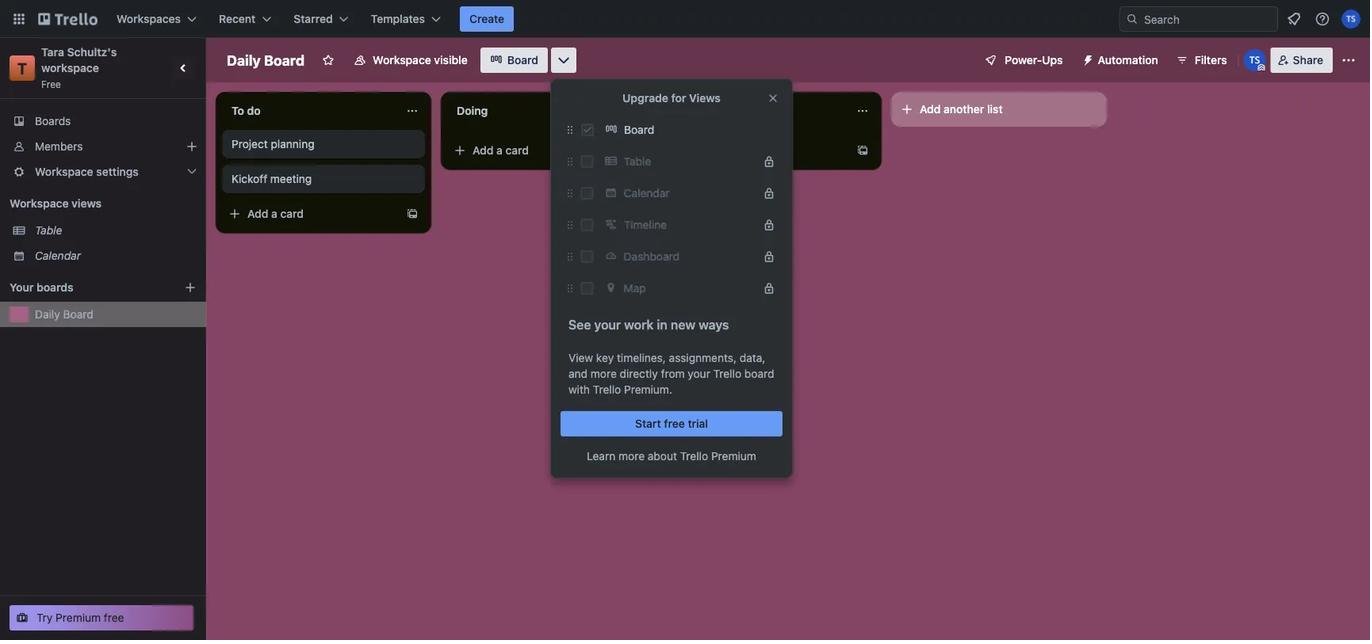 Task type: locate. For each thing, give the bounding box(es) containing it.
add down kickoff
[[247, 207, 268, 220]]

boards
[[35, 115, 71, 128]]

0 horizontal spatial card
[[280, 207, 304, 220]]

workspace
[[373, 54, 431, 67], [35, 165, 93, 178], [10, 197, 69, 210]]

1 vertical spatial add a card
[[247, 207, 304, 220]]

data,
[[740, 352, 765, 365]]

board link
[[480, 48, 548, 73], [600, 117, 783, 143]]

calendar up timeline
[[624, 187, 670, 200]]

kickoff meeting link
[[232, 171, 415, 187]]

1 vertical spatial calendar
[[35, 249, 81, 262]]

1 horizontal spatial daily
[[227, 52, 261, 69]]

0 horizontal spatial premium
[[56, 612, 101, 625]]

add a card button for doing
[[447, 138, 625, 163]]

free left "trial"
[[664, 417, 685, 431]]

filters
[[1195, 54, 1227, 67]]

start free trial
[[635, 417, 708, 431]]

card down meeting
[[280, 207, 304, 220]]

create from template… image
[[631, 144, 644, 157], [856, 144, 869, 157]]

0 vertical spatial workspace
[[373, 54, 431, 67]]

1 horizontal spatial daily board
[[227, 52, 305, 69]]

premium down the start free trial link
[[711, 450, 756, 463]]

add a card for doing
[[473, 144, 529, 157]]

trello down assignments,
[[713, 367, 741, 381]]

2 vertical spatial workspace
[[10, 197, 69, 210]]

table link
[[35, 223, 197, 239]]

1 vertical spatial your
[[688, 367, 710, 381]]

1 vertical spatial daily board
[[35, 308, 93, 321]]

board link down create button on the left top of page
[[480, 48, 548, 73]]

board down upgrade
[[624, 123, 654, 136]]

filters button
[[1171, 48, 1232, 73]]

your right 'see'
[[594, 318, 621, 333]]

0 horizontal spatial calendar
[[35, 249, 81, 262]]

trello right about
[[680, 450, 708, 463]]

0 horizontal spatial a
[[271, 207, 277, 220]]

board
[[264, 52, 305, 69], [507, 54, 538, 67], [624, 123, 654, 136], [63, 308, 93, 321]]

0 vertical spatial add a card
[[473, 144, 529, 157]]

kickoff
[[232, 172, 267, 186]]

premium right try
[[56, 612, 101, 625]]

your inside view key timelines, assignments, data, and more directly from your trello board with trello premium.
[[688, 367, 710, 381]]

see
[[568, 318, 591, 333]]

a down doing text field
[[496, 144, 503, 157]]

1 horizontal spatial premium
[[711, 450, 756, 463]]

a
[[496, 144, 503, 157], [271, 207, 277, 220]]

1 horizontal spatial table
[[624, 155, 651, 168]]

daily board
[[227, 52, 305, 69], [35, 308, 93, 321]]

table down workspace views
[[35, 224, 62, 237]]

0 horizontal spatial add a card
[[247, 207, 304, 220]]

project planning
[[232, 138, 314, 151]]

daily down recent dropdown button
[[227, 52, 261, 69]]

0 horizontal spatial free
[[104, 612, 124, 625]]

about
[[648, 450, 677, 463]]

1 horizontal spatial add a card
[[473, 144, 529, 157]]

trello
[[713, 367, 741, 381], [593, 383, 621, 396], [680, 450, 708, 463]]

2 horizontal spatial trello
[[713, 367, 741, 381]]

0 vertical spatial add a card button
[[447, 138, 625, 163]]

board down the your boards with 1 items element
[[63, 308, 93, 321]]

0 vertical spatial a
[[496, 144, 503, 157]]

free right try
[[104, 612, 124, 625]]

try premium free
[[36, 612, 124, 625]]

1 vertical spatial trello
[[593, 383, 621, 396]]

workspace inside button
[[373, 54, 431, 67]]

add a card button down "kickoff meeting" "link"
[[222, 201, 400, 227]]

0 vertical spatial table
[[624, 155, 651, 168]]

card
[[505, 144, 529, 157], [280, 207, 304, 220]]

card down doing text field
[[505, 144, 529, 157]]

from
[[661, 367, 685, 381]]

add a card down kickoff meeting
[[247, 207, 304, 220]]

add
[[920, 103, 941, 116], [473, 144, 494, 157], [247, 207, 268, 220]]

1 vertical spatial a
[[271, 207, 277, 220]]

0 horizontal spatial trello
[[593, 383, 621, 396]]

try premium free button
[[10, 606, 193, 631]]

more down key
[[591, 367, 617, 381]]

0 horizontal spatial create from template… image
[[631, 144, 644, 157]]

workspace for workspace visible
[[373, 54, 431, 67]]

1 horizontal spatial add a card button
[[447, 138, 625, 163]]

1 horizontal spatial calendar
[[624, 187, 670, 200]]

new
[[671, 318, 695, 333]]

board inside text field
[[264, 52, 305, 69]]

and
[[568, 367, 588, 381]]

workspace views
[[10, 197, 102, 210]]

workspace inside 'popup button'
[[35, 165, 93, 178]]

to do
[[232, 104, 261, 117]]

add board image
[[184, 281, 197, 294]]

daily board link
[[35, 307, 197, 323]]

a down kickoff meeting
[[271, 207, 277, 220]]

schultz's
[[67, 46, 117, 59]]

trello right with
[[593, 383, 621, 396]]

table up timeline
[[624, 155, 651, 168]]

your boards
[[10, 281, 73, 294]]

automation button
[[1076, 48, 1168, 73]]

1 vertical spatial table
[[35, 224, 62, 237]]

1 vertical spatial free
[[104, 612, 124, 625]]

recent
[[219, 12, 256, 25]]

0 vertical spatial your
[[594, 318, 621, 333]]

0 horizontal spatial board link
[[480, 48, 548, 73]]

0 vertical spatial add
[[920, 103, 941, 116]]

daily inside board name text field
[[227, 52, 261, 69]]

2 horizontal spatial add
[[920, 103, 941, 116]]

0 vertical spatial more
[[591, 367, 617, 381]]

daily board down recent dropdown button
[[227, 52, 305, 69]]

board left star or unstar board image
[[264, 52, 305, 69]]

start
[[635, 417, 661, 431]]

see your work in new ways
[[568, 318, 729, 333]]

0 horizontal spatial add a card button
[[222, 201, 400, 227]]

1 horizontal spatial free
[[664, 417, 685, 431]]

star or unstar board image
[[322, 54, 335, 67]]

upgrade for views
[[622, 92, 721, 105]]

kickoff meeting
[[232, 172, 312, 186]]

primary element
[[0, 0, 1370, 38]]

2 vertical spatial add
[[247, 207, 268, 220]]

learn more about trello premium link
[[587, 449, 756, 465]]

0 vertical spatial card
[[505, 144, 529, 157]]

1 vertical spatial workspace
[[35, 165, 93, 178]]

0 vertical spatial trello
[[713, 367, 741, 381]]

1 vertical spatial premium
[[56, 612, 101, 625]]

views
[[71, 197, 102, 210]]

more inside view key timelines, assignments, data, and more directly from your trello board with trello premium.
[[591, 367, 617, 381]]

your down assignments,
[[688, 367, 710, 381]]

add a card
[[473, 144, 529, 157], [247, 207, 304, 220]]

1 horizontal spatial your
[[688, 367, 710, 381]]

1 horizontal spatial create from template… image
[[856, 144, 869, 157]]

Search field
[[1139, 7, 1277, 31]]

0 horizontal spatial more
[[591, 367, 617, 381]]

1 vertical spatial add a card button
[[222, 201, 400, 227]]

premium
[[711, 450, 756, 463], [56, 612, 101, 625]]

workspaces button
[[107, 6, 206, 32]]

0 horizontal spatial daily
[[35, 308, 60, 321]]

trial
[[688, 417, 708, 431]]

1 horizontal spatial trello
[[680, 450, 708, 463]]

visible
[[434, 54, 468, 67]]

more right learn
[[618, 450, 645, 463]]

workspace left views
[[10, 197, 69, 210]]

workspaces
[[117, 12, 181, 25]]

workspace for workspace settings
[[35, 165, 93, 178]]

0 horizontal spatial add
[[247, 207, 268, 220]]

your
[[594, 318, 621, 333], [688, 367, 710, 381]]

t link
[[10, 56, 35, 81]]

planning
[[271, 138, 314, 151]]

key
[[596, 352, 614, 365]]

a for doing
[[496, 144, 503, 157]]

workspace visible
[[373, 54, 468, 67]]

add left the another
[[920, 103, 941, 116]]

workspace down templates popup button
[[373, 54, 431, 67]]

0 vertical spatial free
[[664, 417, 685, 431]]

1 horizontal spatial add
[[473, 144, 494, 157]]

board link down for
[[600, 117, 783, 143]]

table
[[624, 155, 651, 168], [35, 224, 62, 237]]

power-ups button
[[973, 48, 1072, 73]]

0 horizontal spatial your
[[594, 318, 621, 333]]

calendar up boards
[[35, 249, 81, 262]]

calendar
[[624, 187, 670, 200], [35, 249, 81, 262]]

1 horizontal spatial a
[[496, 144, 503, 157]]

Done text field
[[672, 98, 847, 124]]

for
[[671, 92, 686, 105]]

1 vertical spatial add
[[473, 144, 494, 157]]

do
[[247, 104, 261, 117]]

premium.
[[624, 383, 672, 396]]

work
[[624, 318, 654, 333]]

show menu image
[[1341, 52, 1357, 68]]

more
[[591, 367, 617, 381], [618, 450, 645, 463]]

add a card button down doing text field
[[447, 138, 625, 163]]

power-
[[1005, 54, 1042, 67]]

daily board down boards
[[35, 308, 93, 321]]

back to home image
[[38, 6, 98, 32]]

0 vertical spatial calendar
[[624, 187, 670, 200]]

0 vertical spatial daily
[[227, 52, 261, 69]]

1 vertical spatial card
[[280, 207, 304, 220]]

1 horizontal spatial more
[[618, 450, 645, 463]]

add a card down doing
[[473, 144, 529, 157]]

1 horizontal spatial card
[[505, 144, 529, 157]]

add a card button
[[447, 138, 625, 163], [222, 201, 400, 227]]

0 horizontal spatial daily board
[[35, 308, 93, 321]]

daily down the your boards
[[35, 308, 60, 321]]

1 horizontal spatial board link
[[600, 117, 783, 143]]

0 vertical spatial daily board
[[227, 52, 305, 69]]

add down doing
[[473, 144, 494, 157]]

2 vertical spatial trello
[[680, 450, 708, 463]]

board
[[744, 367, 774, 381]]

project planning link
[[232, 136, 415, 152]]

workspace down members
[[35, 165, 93, 178]]



Task type: describe. For each thing, give the bounding box(es) containing it.
this member is an admin of this board. image
[[1258, 64, 1265, 71]]

dashboard
[[624, 250, 680, 263]]

starred
[[294, 12, 333, 25]]

starred button
[[284, 6, 358, 32]]

upgrade
[[622, 92, 668, 105]]

view key timelines, assignments, data, and more directly from your trello board with trello premium.
[[568, 352, 774, 396]]

in
[[657, 318, 668, 333]]

share
[[1293, 54, 1323, 67]]

view
[[568, 352, 593, 365]]

workspace for workspace views
[[10, 197, 69, 210]]

map
[[624, 282, 646, 295]]

create
[[469, 12, 504, 25]]

recent button
[[209, 6, 281, 32]]

card for to do
[[280, 207, 304, 220]]

members
[[35, 140, 83, 153]]

your
[[10, 281, 34, 294]]

start free trial link
[[561, 411, 783, 437]]

another
[[944, 103, 984, 116]]

workspace
[[41, 61, 99, 75]]

tara schultz (taraschultz7) image
[[1244, 49, 1266, 71]]

tara schultz (taraschultz7) image
[[1342, 10, 1361, 29]]

settings
[[96, 165, 139, 178]]

add a card button for to do
[[222, 201, 400, 227]]

tara schultz's workspace link
[[41, 46, 120, 75]]

card for doing
[[505, 144, 529, 157]]

0 vertical spatial board link
[[480, 48, 548, 73]]

create button
[[460, 6, 514, 32]]

doing
[[457, 104, 488, 117]]

power-ups
[[1005, 54, 1063, 67]]

calendar link
[[35, 248, 197, 264]]

assignments,
[[669, 352, 737, 365]]

list
[[987, 103, 1003, 116]]

automation
[[1098, 54, 1158, 67]]

daily board inside board name text field
[[227, 52, 305, 69]]

2 create from template… image from the left
[[856, 144, 869, 157]]

with
[[568, 383, 590, 396]]

t
[[17, 59, 27, 77]]

Doing text field
[[447, 98, 622, 124]]

search image
[[1126, 13, 1139, 25]]

create from template… image
[[406, 208, 419, 220]]

your boards with 1 items element
[[10, 278, 160, 297]]

timelines,
[[617, 352, 666, 365]]

workspace settings
[[35, 165, 139, 178]]

premium inside button
[[56, 612, 101, 625]]

project
[[232, 138, 268, 151]]

workspace settings button
[[0, 159, 206, 185]]

free inside button
[[104, 612, 124, 625]]

open information menu image
[[1315, 11, 1330, 27]]

0 vertical spatial premium
[[711, 450, 756, 463]]

customize views image
[[556, 52, 572, 68]]

0 notifications image
[[1284, 10, 1303, 29]]

sm image
[[1076, 48, 1098, 70]]

to
[[232, 104, 244, 117]]

close popover image
[[767, 92, 779, 105]]

add a card for to do
[[247, 207, 304, 220]]

meeting
[[270, 172, 312, 186]]

try
[[36, 612, 53, 625]]

add another list
[[920, 103, 1003, 116]]

boards
[[36, 281, 73, 294]]

ways
[[699, 318, 729, 333]]

free
[[41, 78, 61, 90]]

views
[[689, 92, 721, 105]]

1 vertical spatial more
[[618, 450, 645, 463]]

tara
[[41, 46, 64, 59]]

To do text field
[[222, 98, 396, 124]]

workspace visible button
[[344, 48, 477, 73]]

templates button
[[361, 6, 450, 32]]

learn
[[587, 450, 616, 463]]

learn more about trello premium
[[587, 450, 756, 463]]

directly
[[620, 367, 658, 381]]

share button
[[1271, 48, 1333, 73]]

add another list button
[[891, 92, 1107, 127]]

0 horizontal spatial table
[[35, 224, 62, 237]]

add for to do
[[247, 207, 268, 220]]

1 vertical spatial board link
[[600, 117, 783, 143]]

timeline
[[624, 218, 667, 232]]

templates
[[371, 12, 425, 25]]

1 vertical spatial daily
[[35, 308, 60, 321]]

ups
[[1042, 54, 1063, 67]]

Board name text field
[[219, 48, 312, 73]]

workspace navigation collapse icon image
[[173, 57, 195, 79]]

done
[[682, 104, 710, 117]]

boards link
[[0, 109, 206, 134]]

1 create from template… image from the left
[[631, 144, 644, 157]]

board left customize views "icon"
[[507, 54, 538, 67]]

tara schultz's workspace free
[[41, 46, 120, 90]]

members link
[[0, 134, 206, 159]]

a for to do
[[271, 207, 277, 220]]

add for doing
[[473, 144, 494, 157]]



Task type: vqa. For each thing, say whether or not it's contained in the screenshot.
Views link
no



